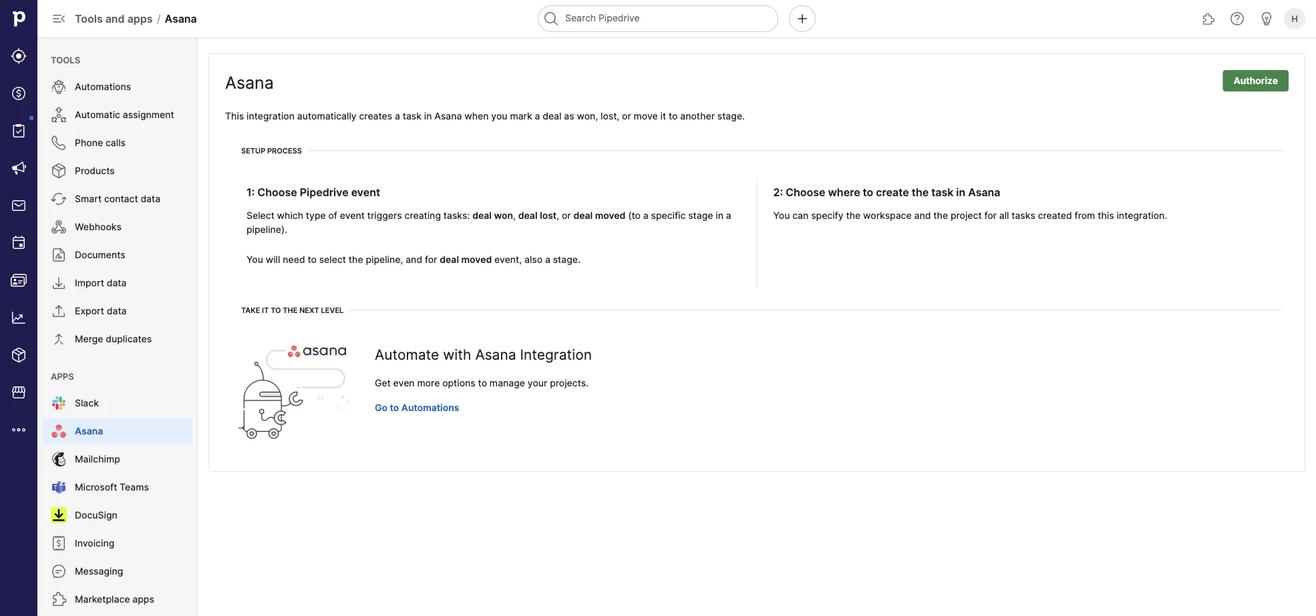 Task type: vqa. For each thing, say whether or not it's contained in the screenshot.
deals in The $14,828,948,013 From Deals Converted From Leadbooster Leads
no



Task type: locate. For each thing, give the bounding box(es) containing it.
4 color undefined image from the top
[[51, 303, 67, 319]]

2 , from the left
[[557, 210, 559, 221]]

color undefined image inside asana 'link'
[[51, 424, 67, 440]]

in up project on the right of page
[[956, 186, 966, 199]]

asana link
[[43, 418, 192, 445]]

color undefined image inside smart contact data link
[[51, 191, 67, 207]]

and right workspace
[[914, 210, 931, 221]]

lost
[[540, 210, 557, 221]]

pipedrive
[[300, 186, 349, 199]]

need
[[283, 254, 305, 265]]

webhooks
[[75, 222, 122, 233]]

color undefined image left "microsoft"
[[51, 480, 67, 496]]

color undefined image left import
[[51, 275, 67, 291]]

color undefined image down apps
[[51, 396, 67, 412]]

0 vertical spatial you
[[773, 210, 790, 221]]

color undefined image left the "products"
[[51, 163, 67, 179]]

creating
[[405, 210, 441, 221]]

color undefined image for slack
[[51, 396, 67, 412]]

color undefined image inside automations link
[[51, 79, 67, 95]]

it right "move" at the left of the page
[[661, 110, 666, 122]]

even
[[393, 378, 415, 389]]

1 horizontal spatial ,
[[557, 210, 559, 221]]

h button
[[1282, 5, 1308, 32]]

color undefined image left the export
[[51, 303, 67, 319]]

0 vertical spatial task
[[403, 110, 422, 122]]

apps
[[127, 12, 153, 25], [132, 594, 154, 606]]

for
[[985, 210, 997, 221], [425, 254, 437, 265]]

asana inside 'link'
[[75, 426, 103, 437]]

won
[[494, 210, 513, 221]]

manage
[[490, 378, 525, 389]]

get even more options to manage your projects.
[[375, 378, 589, 389]]

asana right the /
[[165, 12, 197, 25]]

and left the /
[[105, 12, 125, 25]]

setup
[[241, 147, 265, 155]]

0 horizontal spatial choose
[[257, 186, 297, 199]]

automations up automatic
[[75, 81, 131, 93]]

color undefined image for export data
[[51, 303, 67, 319]]

moved left event,
[[461, 254, 492, 265]]

it inside "button"
[[262, 306, 269, 315]]

or right lost
[[562, 210, 571, 221]]

you will need to select the pipeline, and for deal moved event, also a stage.
[[247, 254, 581, 265]]

0 horizontal spatial for
[[425, 254, 437, 265]]

smart contact data
[[75, 193, 160, 205]]

5 color undefined image from the top
[[51, 331, 67, 347]]

won,
[[577, 110, 598, 122]]

another
[[680, 110, 715, 122]]

1 vertical spatial in
[[956, 186, 966, 199]]

0 vertical spatial in
[[424, 110, 432, 122]]

automatic assignment link
[[43, 102, 192, 128]]

created
[[1038, 210, 1072, 221]]

0 vertical spatial data
[[141, 193, 160, 205]]

1 horizontal spatial for
[[985, 210, 997, 221]]

color undefined image inside phone calls link
[[51, 135, 67, 151]]

color undefined image inside invoicing link
[[51, 536, 67, 552]]

event up triggers
[[351, 186, 380, 199]]

1 horizontal spatial choose
[[786, 186, 826, 199]]

data for import data
[[107, 278, 127, 289]]

contact
[[104, 193, 138, 205]]

to right go
[[390, 402, 399, 414]]

specify
[[811, 210, 844, 221]]

color undefined image right more icon
[[51, 424, 67, 440]]

6 color undefined image from the top
[[51, 396, 67, 412]]

color undefined image inside slack link
[[51, 396, 67, 412]]

0 horizontal spatial in
[[424, 110, 432, 122]]

automatic assignment
[[75, 109, 174, 121]]

you left 'will'
[[247, 254, 263, 265]]

you left can
[[773, 210, 790, 221]]

create
[[876, 186, 909, 199]]

Search Pipedrive field
[[538, 5, 778, 32]]

color undefined image
[[51, 79, 67, 95], [51, 107, 67, 123], [11, 123, 27, 139], [51, 163, 67, 179], [51, 219, 67, 235], [51, 275, 67, 291], [51, 424, 67, 440], [51, 452, 67, 468], [51, 508, 67, 524], [51, 536, 67, 552]]

specific
[[651, 210, 686, 221]]

color undefined image left messaging
[[51, 564, 67, 580]]

0 horizontal spatial automations
[[75, 81, 131, 93]]

phone calls link
[[43, 130, 192, 156]]

1 vertical spatial you
[[247, 254, 263, 265]]

to right options
[[478, 378, 487, 389]]

deal
[[543, 110, 562, 122], [473, 210, 492, 221], [518, 210, 538, 221], [574, 210, 593, 221], [440, 254, 459, 265]]

microsoft
[[75, 482, 117, 493]]

color undefined image inside export data link
[[51, 303, 67, 319]]

1 color undefined image from the top
[[51, 135, 67, 151]]

asana menu item
[[37, 418, 198, 445]]

(to
[[628, 210, 641, 221]]

1 vertical spatial for
[[425, 254, 437, 265]]

you
[[491, 110, 508, 122]]

the left next at left
[[283, 306, 298, 315]]

1 horizontal spatial moved
[[595, 210, 626, 221]]

color undefined image left automatic
[[51, 107, 67, 123]]

can
[[793, 210, 809, 221]]

or right lost, in the top of the page
[[622, 110, 631, 122]]

automate
[[375, 346, 439, 363]]

color undefined image inside import data "link"
[[51, 275, 67, 291]]

color undefined image left webhooks
[[51, 219, 67, 235]]

1 vertical spatial data
[[107, 278, 127, 289]]

data right the export
[[107, 306, 127, 317]]

marketplace apps
[[75, 594, 154, 606]]

8 color undefined image from the top
[[51, 564, 67, 580]]

contacts image
[[11, 273, 27, 289]]

export data link
[[43, 298, 192, 325]]

color undefined image left invoicing
[[51, 536, 67, 552]]

merge duplicates
[[75, 334, 152, 345]]

deal right lost
[[574, 210, 593, 221]]

calls
[[106, 137, 126, 149]]

in right stage on the top of the page
[[716, 210, 724, 221]]

0 vertical spatial apps
[[127, 12, 153, 25]]

authorize
[[1234, 75, 1278, 87]]

when
[[465, 110, 489, 122]]

color undefined image left the documents
[[51, 247, 67, 263]]

event
[[351, 186, 380, 199], [340, 210, 365, 221]]

, left lost
[[513, 210, 516, 221]]

2 vertical spatial and
[[406, 254, 422, 265]]

this
[[1098, 210, 1114, 221]]

automations link
[[43, 74, 192, 100]]

stage. right another
[[718, 110, 745, 122]]

products link
[[43, 158, 192, 184]]

tools down menu toggle icon
[[51, 55, 80, 65]]

for down select which type of event triggers creating tasks: deal won , deal lost , or deal moved
[[425, 254, 437, 265]]

insights image
[[11, 310, 27, 326]]

asana up you can specify the workspace and the project for all tasks created from this integration.
[[968, 186, 1001, 199]]

and
[[105, 12, 125, 25], [914, 210, 931, 221], [406, 254, 422, 265]]

it right take
[[262, 306, 269, 315]]

deal left "won"
[[473, 210, 492, 221]]

0 horizontal spatial you
[[247, 254, 263, 265]]

the right create
[[912, 186, 929, 199]]

messaging
[[75, 566, 123, 578]]

for left all
[[985, 210, 997, 221]]

2 vertical spatial in
[[716, 210, 724, 221]]

color undefined image left mailchimp
[[51, 452, 67, 468]]

invoicing
[[75, 538, 114, 550]]

to right take
[[271, 306, 281, 315]]

1 vertical spatial it
[[262, 306, 269, 315]]

select
[[319, 254, 346, 265]]

3 color undefined image from the top
[[51, 247, 67, 263]]

color undefined image
[[51, 135, 67, 151], [51, 191, 67, 207], [51, 247, 67, 263], [51, 303, 67, 319], [51, 331, 67, 347], [51, 396, 67, 412], [51, 480, 67, 496], [51, 564, 67, 580], [51, 592, 67, 608]]

color undefined image inside the microsoft teams link
[[51, 480, 67, 496]]

1 horizontal spatial automations
[[401, 402, 459, 414]]

home image
[[9, 9, 29, 29]]

0 vertical spatial it
[[661, 110, 666, 122]]

color undefined image inside the marketplace apps link
[[51, 592, 67, 608]]

moved
[[595, 210, 626, 221], [461, 254, 492, 265]]

1 choose from the left
[[257, 186, 297, 199]]

a right stage on the top of the page
[[726, 210, 732, 221]]

you
[[773, 210, 790, 221], [247, 254, 263, 265]]

stage
[[688, 210, 713, 221]]

0 horizontal spatial stage.
[[553, 254, 581, 265]]

color undefined image inside products link
[[51, 163, 67, 179]]

as
[[564, 110, 574, 122]]

color undefined image left marketplace
[[51, 592, 67, 608]]

0 horizontal spatial task
[[403, 110, 422, 122]]

0 vertical spatial for
[[985, 210, 997, 221]]

color undefined image left the smart
[[51, 191, 67, 207]]

color undefined image inside messaging link
[[51, 564, 67, 580]]

0 vertical spatial automations
[[75, 81, 131, 93]]

color undefined image inside webhooks link
[[51, 219, 67, 235]]

marketplace apps link
[[43, 587, 192, 613]]

7 color undefined image from the top
[[51, 480, 67, 496]]

it
[[661, 110, 666, 122], [262, 306, 269, 315]]

apps left the /
[[127, 12, 153, 25]]

color undefined image inside merge duplicates "link"
[[51, 331, 67, 347]]

task
[[403, 110, 422, 122], [932, 186, 954, 199]]

color undefined image inside docusign link
[[51, 508, 67, 524]]

1 vertical spatial tools
[[51, 55, 80, 65]]

in left when on the top of page
[[424, 110, 432, 122]]

/
[[157, 12, 161, 25]]

color undefined image right deals image
[[51, 79, 67, 95]]

color undefined image for automations
[[51, 79, 67, 95]]

0 horizontal spatial it
[[262, 306, 269, 315]]

integration
[[247, 110, 295, 122]]

, right "won"
[[557, 210, 559, 221]]

1 horizontal spatial stage.
[[718, 110, 745, 122]]

0 horizontal spatial and
[[105, 12, 125, 25]]

menu containing automations
[[37, 37, 198, 617]]

0 vertical spatial tools
[[75, 12, 103, 25]]

color undefined image inside mailchimp link
[[51, 452, 67, 468]]

choose up which
[[257, 186, 297, 199]]

and right pipeline,
[[406, 254, 422, 265]]

1 vertical spatial moved
[[461, 254, 492, 265]]

or
[[622, 110, 631, 122], [562, 210, 571, 221]]

0 horizontal spatial ,
[[513, 210, 516, 221]]

choose
[[257, 186, 297, 199], [786, 186, 826, 199]]

mailchimp
[[75, 454, 120, 465]]

apps down messaging link
[[132, 594, 154, 606]]

1 vertical spatial apps
[[132, 594, 154, 606]]

color undefined image left the merge
[[51, 331, 67, 347]]

(to a specific stage in a pipeline).
[[247, 210, 732, 235]]

integration.
[[1117, 210, 1168, 221]]

color undefined image for marketplace apps
[[51, 592, 67, 608]]

lost,
[[601, 110, 620, 122]]

data
[[141, 193, 160, 205], [107, 278, 127, 289], [107, 306, 127, 317]]

9 color undefined image from the top
[[51, 592, 67, 608]]

1 horizontal spatial in
[[716, 210, 724, 221]]

color undefined image for asana
[[51, 424, 67, 440]]

1 horizontal spatial task
[[932, 186, 954, 199]]

to right 'need'
[[308, 254, 317, 265]]

choose up can
[[786, 186, 826, 199]]

a right also
[[545, 254, 551, 265]]

,
[[513, 210, 516, 221], [557, 210, 559, 221]]

mailchimp link
[[43, 446, 192, 473]]

quick add image
[[795, 11, 811, 27]]

moved left (to
[[595, 210, 626, 221]]

color undefined image inside automatic assignment 'link'
[[51, 107, 67, 123]]

menu
[[0, 0, 37, 617], [37, 37, 198, 617]]

data right import
[[107, 278, 127, 289]]

the left project on the right of page
[[934, 210, 948, 221]]

color undefined image for phone calls
[[51, 135, 67, 151]]

2 color undefined image from the top
[[51, 191, 67, 207]]

asana down slack
[[75, 426, 103, 437]]

2 horizontal spatial and
[[914, 210, 931, 221]]

tools right menu toggle icon
[[75, 12, 103, 25]]

data right contact
[[141, 193, 160, 205]]

2 vertical spatial data
[[107, 306, 127, 317]]

1 horizontal spatial you
[[773, 210, 790, 221]]

event right of
[[340, 210, 365, 221]]

task up project on the right of page
[[932, 186, 954, 199]]

2 choose from the left
[[786, 186, 826, 199]]

automations down more
[[401, 402, 459, 414]]

color undefined image left phone
[[51, 135, 67, 151]]

0 horizontal spatial or
[[562, 210, 571, 221]]

tasks
[[1012, 210, 1036, 221]]

automations
[[75, 81, 131, 93], [401, 402, 459, 414]]

color undefined image inside documents link
[[51, 247, 67, 263]]

color undefined image left docusign
[[51, 508, 67, 524]]

creates
[[359, 110, 392, 122]]

in
[[424, 110, 432, 122], [956, 186, 966, 199], [716, 210, 724, 221]]

color undefined image for import data
[[51, 275, 67, 291]]

take it to the next level button
[[231, 303, 1284, 319]]

0 vertical spatial or
[[622, 110, 631, 122]]

data inside "link"
[[107, 278, 127, 289]]

the right select
[[349, 254, 363, 265]]

data for export data
[[107, 306, 127, 317]]

all
[[999, 210, 1009, 221]]

1 vertical spatial or
[[562, 210, 571, 221]]

1 vertical spatial and
[[914, 210, 931, 221]]

setup process button
[[231, 143, 1284, 159]]

take it to the next level
[[241, 306, 344, 315]]

1 vertical spatial automations
[[401, 402, 459, 414]]

asana left when on the top of page
[[435, 110, 462, 122]]

from
[[1075, 210, 1095, 221]]

task right the creates
[[403, 110, 422, 122]]

deal left the as
[[543, 110, 562, 122]]

color undefined image for microsoft teams
[[51, 480, 67, 496]]

stage. right also
[[553, 254, 581, 265]]



Task type: describe. For each thing, give the bounding box(es) containing it.
import data
[[75, 278, 127, 289]]

tools for tools
[[51, 55, 80, 65]]

choose for choose pipedrive event
[[257, 186, 297, 199]]

a right (to
[[643, 210, 649, 221]]

products image
[[11, 347, 27, 364]]

pipeline).
[[247, 224, 287, 235]]

to inside "button"
[[271, 306, 281, 315]]

merge duplicates link
[[43, 326, 192, 353]]

with
[[443, 346, 471, 363]]

color undefined image for docusign
[[51, 508, 67, 524]]

invoicing link
[[43, 531, 192, 557]]

a right the creates
[[395, 110, 400, 122]]

color undefined image for automatic assignment
[[51, 107, 67, 123]]

color undefined image for products
[[51, 163, 67, 179]]

color undefined image for webhooks
[[51, 219, 67, 235]]

quick help image
[[1230, 11, 1246, 27]]

your
[[528, 378, 548, 389]]

asana up this on the top of the page
[[225, 73, 274, 93]]

get
[[375, 378, 391, 389]]

to right where
[[863, 186, 874, 199]]

1 , from the left
[[513, 210, 516, 221]]

slack link
[[43, 390, 192, 417]]

2 horizontal spatial in
[[956, 186, 966, 199]]

also
[[525, 254, 543, 265]]

mark
[[510, 110, 532, 122]]

0 horizontal spatial moved
[[461, 254, 492, 265]]

docusign
[[75, 510, 117, 522]]

take
[[241, 306, 260, 315]]

for for project
[[985, 210, 997, 221]]

color undefined image for documents
[[51, 247, 67, 263]]

campaigns image
[[11, 160, 27, 176]]

the down where
[[846, 210, 861, 221]]

docusign link
[[43, 503, 192, 529]]

type
[[306, 210, 326, 221]]

phone calls
[[75, 137, 126, 149]]

0 vertical spatial moved
[[595, 210, 626, 221]]

the inside take it to the next level "button"
[[283, 306, 298, 315]]

marketplace
[[75, 594, 130, 606]]

1 horizontal spatial and
[[406, 254, 422, 265]]

slack
[[75, 398, 99, 409]]

color undefined image for messaging
[[51, 564, 67, 580]]

sales inbox image
[[11, 198, 27, 214]]

1 vertical spatial stage.
[[553, 254, 581, 265]]

leads image
[[11, 48, 27, 64]]

export
[[75, 306, 104, 317]]

a right mark
[[535, 110, 540, 122]]

deals image
[[11, 86, 27, 102]]

projects.
[[550, 378, 589, 389]]

event,
[[495, 254, 522, 265]]

this integration automatically creates a task in asana when you mark a deal as won, lost, or move it to another stage.
[[225, 110, 745, 122]]

export data
[[75, 306, 127, 317]]

1 vertical spatial event
[[340, 210, 365, 221]]

documents
[[75, 250, 125, 261]]

integration
[[520, 346, 592, 363]]

deal down tasks:
[[440, 254, 459, 265]]

authorize button
[[1223, 70, 1289, 92]]

import data link
[[43, 270, 192, 297]]

color undefined image up campaigns image
[[11, 123, 27, 139]]

more image
[[11, 422, 27, 438]]

color undefined image for merge duplicates
[[51, 331, 67, 347]]

deal left lost
[[518, 210, 538, 221]]

setup process
[[241, 147, 302, 155]]

products
[[75, 165, 115, 177]]

1: choose pipedrive event
[[247, 186, 380, 199]]

color undefined image for invoicing
[[51, 536, 67, 552]]

more
[[417, 378, 440, 389]]

will
[[266, 254, 280, 265]]

automatically
[[297, 110, 357, 122]]

workspace
[[863, 210, 912, 221]]

color undefined image for mailchimp
[[51, 452, 67, 468]]

1 horizontal spatial or
[[622, 110, 631, 122]]

go to automations link
[[375, 402, 459, 414]]

import
[[75, 278, 104, 289]]

move
[[634, 110, 658, 122]]

tasks:
[[444, 210, 470, 221]]

in inside (to a specific stage in a pipeline).
[[716, 210, 724, 221]]

of
[[328, 210, 337, 221]]

you for you can specify the workspace and the project for all tasks created from this integration.
[[773, 210, 790, 221]]

microsoft teams link
[[43, 474, 192, 501]]

next
[[299, 306, 319, 315]]

smart contact data link
[[43, 186, 192, 212]]

marketplace image
[[11, 385, 27, 401]]

select which type of event triggers creating tasks: deal won , deal lost , or deal moved
[[247, 210, 626, 221]]

choose for choose where to create the task in asana
[[786, 186, 826, 199]]

for for and
[[425, 254, 437, 265]]

sales assistant image
[[1259, 11, 1275, 27]]

pipeline,
[[366, 254, 403, 265]]

tools for tools and apps / asana
[[75, 12, 103, 25]]

project
[[951, 210, 982, 221]]

this
[[225, 110, 244, 122]]

1:
[[247, 186, 255, 199]]

smart
[[75, 193, 102, 205]]

you for you will need to select the pipeline, and for deal moved event, also a stage.
[[247, 254, 263, 265]]

asana up the manage
[[475, 346, 516, 363]]

select
[[247, 210, 274, 221]]

assignment
[[123, 109, 174, 121]]

tools and apps / asana
[[75, 12, 197, 25]]

teams
[[120, 482, 149, 493]]

0 vertical spatial and
[[105, 12, 125, 25]]

0 vertical spatial event
[[351, 186, 380, 199]]

activities image
[[11, 235, 27, 251]]

automate with asana integration image
[[236, 344, 353, 441]]

automatic
[[75, 109, 120, 121]]

menu toggle image
[[51, 11, 67, 27]]

apps inside the marketplace apps link
[[132, 594, 154, 606]]

webhooks link
[[43, 214, 192, 241]]

0 vertical spatial stage.
[[718, 110, 745, 122]]

options
[[442, 378, 476, 389]]

where
[[828, 186, 860, 199]]

duplicates
[[106, 334, 152, 345]]

triggers
[[367, 210, 402, 221]]

process
[[267, 147, 302, 155]]

color undefined image for smart contact data
[[51, 191, 67, 207]]

1 vertical spatial task
[[932, 186, 954, 199]]

which
[[277, 210, 303, 221]]

1 horizontal spatial it
[[661, 110, 666, 122]]

to left another
[[669, 110, 678, 122]]

2: choose where to create the task in asana
[[773, 186, 1001, 199]]

h
[[1292, 13, 1298, 24]]

go
[[375, 402, 388, 414]]

apps
[[51, 372, 74, 382]]

you can specify the workspace and the project for all tasks created from this integration.
[[773, 210, 1168, 221]]



